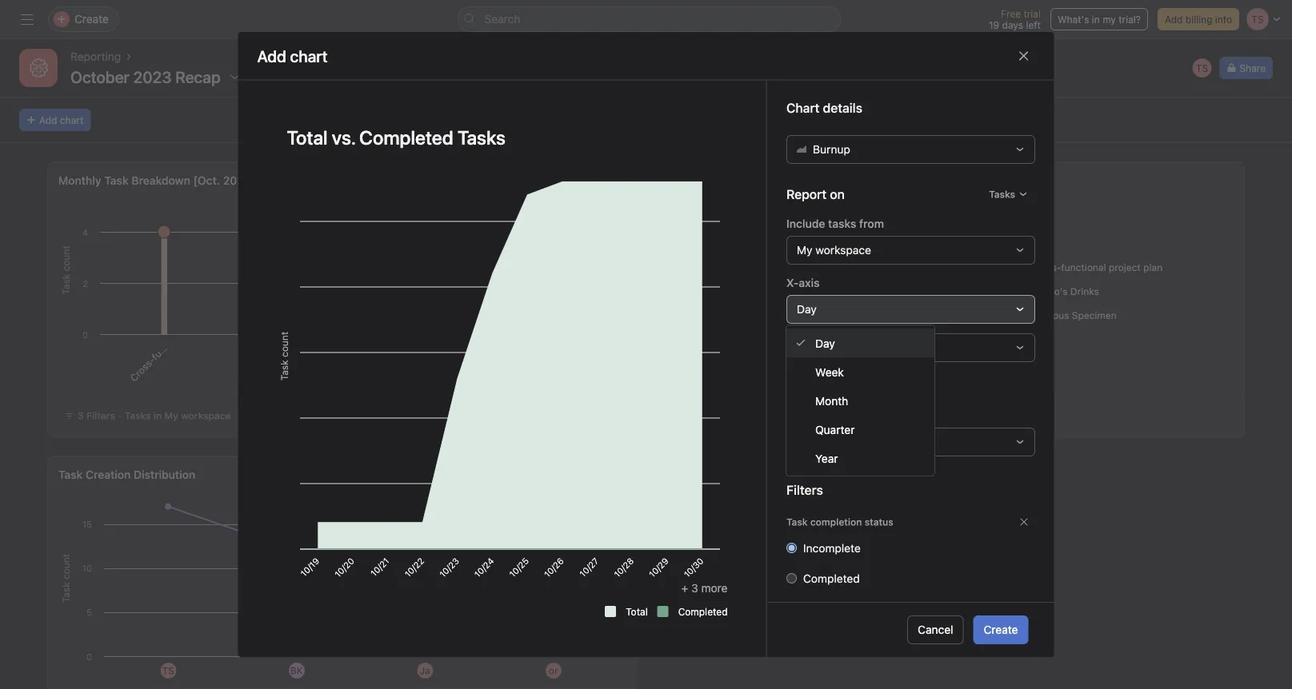 Task type: locate. For each thing, give the bounding box(es) containing it.
filters down year
[[786, 483, 823, 498]]

tasks in my workspace down month
[[726, 411, 832, 422]]

0 horizontal spatial filters
[[86, 411, 115, 422]]

1 filter
[[685, 411, 716, 422]]

ts button
[[1191, 57, 1214, 79]]

1 vertical spatial add
[[39, 114, 57, 126]]

1 horizontal spatial tasks in my workspace
[[726, 411, 832, 422]]

task for task creation distribution
[[58, 469, 83, 482]]

0 horizontal spatial in
[[154, 411, 162, 422]]

day up week
[[816, 337, 835, 350]]

status
[[865, 517, 893, 528]]

axis down my workspace
[[799, 276, 820, 289]]

filters up task creation distribution
[[86, 411, 115, 422]]

0 vertical spatial completed
[[803, 572, 860, 585]]

0 horizontal spatial my
[[164, 411, 178, 422]]

0 vertical spatial axis
[[799, 276, 820, 289]]

my workspace
[[797, 243, 871, 257]]

3 up task creation distribution
[[78, 411, 84, 422]]

in left y-
[[755, 411, 763, 422]]

1 horizontal spatial filters
[[786, 483, 823, 498]]

my down include
[[797, 243, 812, 257]]

in
[[1092, 14, 1100, 25], [154, 411, 162, 422], [755, 411, 763, 422]]

my for 3 filters
[[164, 411, 178, 422]]

trial?
[[1119, 14, 1141, 25]]

day
[[797, 303, 817, 316], [816, 337, 835, 350]]

days
[[1002, 19, 1024, 30]]

ts
[[1196, 62, 1209, 74], [162, 666, 174, 677]]

1 vertical spatial task
[[58, 469, 83, 482]]

1 horizontal spatial octopus specimen
[[1031, 310, 1117, 321]]

0 horizontal spatial ts
[[162, 666, 174, 677]]

1 vertical spatial ts
[[162, 666, 174, 677]]

task right monthly
[[104, 174, 129, 187]]

close image
[[1018, 49, 1030, 62]]

include
[[786, 217, 825, 230]]

add left billing
[[1165, 14, 1183, 25]]

add left chart on the left top
[[39, 114, 57, 126]]

0 horizontal spatial tasks
[[125, 411, 151, 422]]

cancel button
[[908, 616, 964, 645]]

task down 3 filters
[[58, 469, 83, 482]]

1 horizontal spatial add
[[1165, 14, 1183, 25]]

in inside what's in my trial? button
[[1092, 14, 1100, 25]]

tasks in my workspace up the creation distribution
[[125, 411, 231, 422]]

0 vertical spatial 3
[[78, 411, 84, 422]]

task for task completion status
[[786, 517, 808, 528]]

tasks inside dropdown button
[[989, 189, 1015, 200]]

my up the creation distribution
[[164, 411, 178, 422]]

breakdown
[[132, 174, 190, 187]]

free trial 19 days left
[[989, 8, 1041, 30]]

create
[[984, 624, 1018, 637]]

1 horizontal spatial 3
[[692, 582, 698, 595]]

free
[[1001, 8, 1021, 19]]

completed
[[803, 572, 860, 585], [678, 607, 728, 618]]

my
[[1103, 14, 1116, 25]]

+
[[682, 582, 689, 595]]

a button to remove the filter image
[[1019, 517, 1029, 527]]

filter
[[693, 411, 716, 422]]

completed for total
[[678, 607, 728, 618]]

1 horizontal spatial tasks
[[726, 411, 752, 422]]

0 vertical spatial add
[[1165, 14, 1183, 25]]

axis down month
[[798, 409, 819, 422]]

1 axis from the top
[[799, 276, 820, 289]]

overdue work
[[666, 174, 742, 187]]

i
[[419, 342, 429, 352]]

add billing info
[[1165, 14, 1233, 25]]

3
[[78, 411, 84, 422], [692, 582, 698, 595]]

project
[[1109, 262, 1141, 273]]

trial
[[1024, 8, 1041, 19]]

tasks in my workspace
[[125, 411, 231, 422], [726, 411, 832, 422]]

1
[[685, 411, 690, 422]]

1 vertical spatial axis
[[798, 409, 819, 422]]

1 horizontal spatial octopus
[[1031, 310, 1070, 321]]

day inside dropdown button
[[797, 303, 817, 316]]

1 vertical spatial day
[[816, 337, 835, 350]]

in for 3 filters
[[154, 411, 162, 422]]

task creation distribution
[[58, 469, 195, 482]]

2 axis from the top
[[798, 409, 819, 422]]

my left y-
[[766, 411, 780, 422]]

day down x-axis
[[797, 303, 817, 316]]

specimen
[[1072, 310, 1117, 321], [286, 316, 326, 355]]

2 horizontal spatial my
[[797, 243, 812, 257]]

add
[[1165, 14, 1183, 25], [39, 114, 57, 126]]

tasks
[[989, 189, 1015, 200], [125, 411, 151, 422], [726, 411, 752, 422]]

filters
[[86, 411, 115, 422], [786, 483, 823, 498]]

ja
[[420, 666, 430, 677]]

1 horizontal spatial specimen
[[1072, 310, 1117, 321]]

1 tasks in my workspace from the left
[[125, 411, 231, 422]]

1 vertical spatial 3
[[692, 582, 698, 595]]

tasks in my workspace for 3 filters
[[125, 411, 231, 422]]

1 horizontal spatial completed
[[803, 572, 860, 585]]

what's in my trial?
[[1058, 14, 1141, 25]]

more
[[702, 582, 728, 595]]

include tasks from
[[786, 217, 884, 230]]

1 vertical spatial octopus
[[257, 349, 292, 384]]

[oct. 2023]
[[193, 174, 255, 187]]

2 tasks in my workspace from the left
[[726, 411, 832, 422]]

2 horizontal spatial tasks
[[989, 189, 1015, 200]]

ts inside 'ts' button
[[1196, 62, 1209, 74]]

1 horizontal spatial ts
[[1196, 62, 1209, 74]]

workspace
[[815, 243, 871, 257], [181, 411, 231, 422], [782, 411, 832, 422]]

creation distribution
[[86, 469, 195, 482]]

task
[[104, 174, 129, 187], [58, 469, 83, 482], [786, 517, 808, 528]]

2 vertical spatial task
[[786, 517, 808, 528]]

burnup button
[[786, 135, 1035, 164]]

0 horizontal spatial tasks in my workspace
[[125, 411, 231, 422]]

2 horizontal spatial in
[[1092, 14, 1100, 25]]

0 vertical spatial filters
[[86, 411, 115, 422]]

completed down incomplete
[[803, 572, 860, 585]]

axis for y-
[[798, 409, 819, 422]]

Incomplete radio
[[786, 543, 797, 553]]

monthly task breakdown [oct. 2023]
[[58, 174, 255, 187]]

octopus specimen
[[1031, 310, 1117, 321], [257, 316, 326, 384]]

search
[[485, 12, 521, 26]]

1 vertical spatial completed
[[678, 607, 728, 618]]

octopus
[[1031, 310, 1070, 321], [257, 349, 292, 384]]

brain image
[[29, 58, 48, 78]]

in right 3 filters
[[154, 411, 162, 422]]

chart
[[60, 114, 83, 126]]

add chart
[[39, 114, 83, 126]]

completed down + 3 more
[[678, 607, 728, 618]]

month link
[[787, 387, 935, 415]]

0 horizontal spatial 3
[[78, 411, 84, 422]]

axis
[[799, 276, 820, 289], [798, 409, 819, 422]]

1 horizontal spatial in
[[755, 411, 763, 422]]

1 horizontal spatial my
[[766, 411, 780, 422]]

in left my
[[1092, 14, 1100, 25]]

3 right +
[[692, 582, 698, 595]]

functional
[[1062, 262, 1107, 273]]

task up incomplete "option"
[[786, 517, 808, 528]]

my inside 'dropdown button'
[[797, 243, 812, 257]]

None number field
[[786, 369, 844, 397]]

october 2023 recap
[[70, 67, 221, 86]]

my
[[797, 243, 812, 257], [164, 411, 178, 422], [766, 411, 780, 422]]

1 horizontal spatial task
[[104, 174, 129, 187]]

0 vertical spatial ts
[[1196, 62, 1209, 74]]

cross-
[[1031, 262, 1062, 273]]

0 vertical spatial day
[[797, 303, 817, 316]]

0 horizontal spatial completed
[[678, 607, 728, 618]]

2 horizontal spatial task
[[786, 517, 808, 528]]

0 horizontal spatial add
[[39, 114, 57, 126]]

0 horizontal spatial task
[[58, 469, 83, 482]]

template i
[[388, 342, 429, 383]]

quarter link
[[787, 415, 935, 444]]

add chart
[[257, 46, 328, 65]]

Completed radio
[[786, 573, 797, 584]]

y-
[[786, 409, 798, 422]]

0 vertical spatial octopus
[[1031, 310, 1070, 321]]

week
[[816, 366, 844, 379]]



Task type: vqa. For each thing, say whether or not it's contained in the screenshot.
'FUNCTIONAL'
yes



Task type: describe. For each thing, give the bounding box(es) containing it.
day button
[[786, 295, 1035, 324]]

or
[[549, 666, 558, 677]]

reporting
[[70, 50, 121, 63]]

plan
[[1144, 262, 1163, 273]]

drisco's drinks
[[1031, 286, 1099, 297]]

cancel
[[918, 624, 954, 637]]

share
[[1240, 62, 1266, 74]]

billing
[[1186, 14, 1213, 25]]

19
[[989, 19, 1000, 30]]

add for add chart
[[39, 114, 57, 126]]

tasks for 3 filters
[[125, 411, 151, 422]]

y-axis
[[786, 409, 819, 422]]

task completion status
[[786, 517, 893, 528]]

2023 recap
[[133, 67, 221, 86]]

add to starred image
[[251, 70, 264, 83]]

+ 3 more
[[682, 582, 728, 595]]

quarter
[[816, 423, 855, 436]]

create button
[[974, 616, 1029, 645]]

left
[[1026, 19, 1041, 30]]

chart details
[[786, 100, 862, 115]]

burnup
[[813, 142, 850, 156]]

my for 1 filter
[[766, 411, 780, 422]]

x-axis
[[786, 276, 820, 289]]

year
[[816, 452, 838, 465]]

bk
[[290, 666, 303, 677]]

0 vertical spatial task
[[104, 174, 129, 187]]

monthly
[[58, 174, 101, 187]]

workspace for 1 filter
[[782, 411, 832, 422]]

workspace inside 'dropdown button'
[[815, 243, 871, 257]]

3 filters
[[78, 411, 115, 422]]

year link
[[787, 444, 935, 473]]

0 horizontal spatial specimen
[[286, 316, 326, 355]]

search button
[[457, 6, 842, 32]]

tasks in my workspace for 1 filter
[[726, 411, 832, 422]]

search list box
[[457, 6, 842, 32]]

week link
[[787, 358, 935, 387]]

october
[[70, 67, 129, 86]]

tasks
[[828, 217, 856, 230]]

0 horizontal spatial octopus
[[257, 349, 292, 384]]

template
[[388, 346, 425, 383]]

show options image
[[229, 70, 241, 83]]

workspace for 3 filters
[[181, 411, 231, 422]]

add billing info button
[[1158, 8, 1240, 30]]

+ 3 more button
[[682, 582, 728, 595]]

report on
[[786, 187, 845, 202]]

in for 1 filter
[[755, 411, 763, 422]]

from
[[859, 217, 884, 230]]

day link
[[787, 329, 935, 358]]

Total vs. Completed Tasks text field
[[277, 119, 728, 156]]

what's
[[1058, 14, 1090, 25]]

info
[[1216, 14, 1233, 25]]

what's in my trial? button
[[1051, 8, 1148, 30]]

share button
[[1220, 57, 1273, 79]]

completion
[[810, 517, 862, 528]]

drinks
[[1071, 286, 1099, 297]]

my workspace button
[[786, 236, 1035, 265]]

1 vertical spatial filters
[[786, 483, 823, 498]]

add chart button
[[19, 109, 91, 131]]

reporting link
[[70, 48, 121, 66]]

axis for x-
[[799, 276, 820, 289]]

completed for incomplete
[[803, 572, 860, 585]]

incomplete
[[803, 542, 861, 555]]

add for add billing info
[[1165, 14, 1183, 25]]

0 horizontal spatial octopus specimen
[[257, 316, 326, 384]]

drisco's
[[1031, 286, 1068, 297]]

tasks button
[[982, 183, 1035, 205]]

cross-functional project plan
[[1031, 262, 1163, 273]]

month
[[816, 394, 849, 408]]

total
[[626, 607, 648, 618]]

tasks for 1 filter
[[726, 411, 752, 422]]

x-
[[786, 276, 799, 289]]



